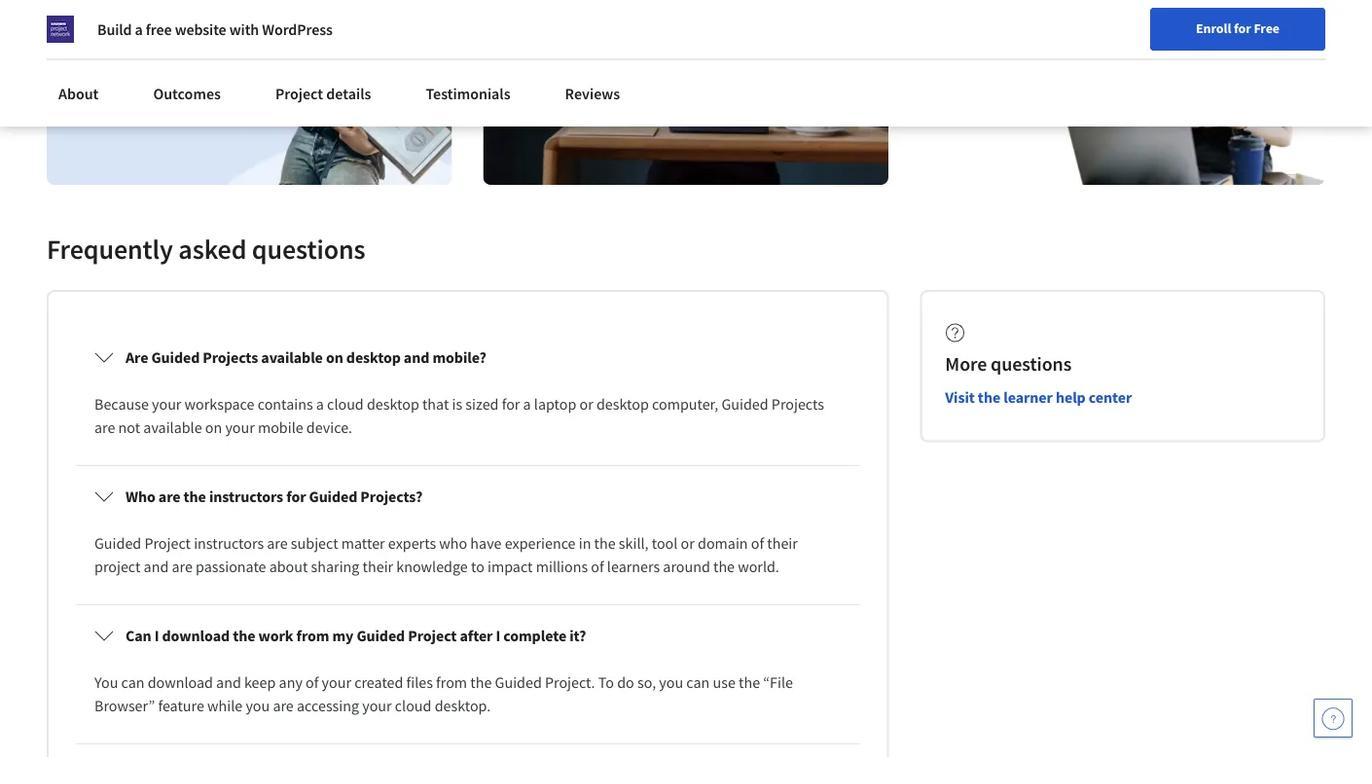 Task type: describe. For each thing, give the bounding box(es) containing it.
are inside dropdown button
[[159, 487, 181, 507]]

sized
[[466, 395, 499, 414]]

project inside dropdown button
[[408, 626, 457, 646]]

available inside dropdown button
[[261, 348, 323, 368]]

0 vertical spatial of
[[751, 534, 764, 553]]

wordpress
[[262, 19, 333, 39]]

can i download the work from my guided project after i complete it? button
[[79, 609, 857, 663]]

from inside "you can download and keep any of your created files from the guided project. to do so, you can use the "file browser" feature while you are accessing your cloud desktop."
[[436, 673, 467, 693]]

outcomes
[[153, 84, 221, 103]]

about
[[269, 557, 308, 577]]

desktop left computer,
[[597, 395, 649, 414]]

feature
[[158, 697, 204, 716]]

the right use
[[739, 673, 760, 693]]

frequently asked questions
[[47, 233, 366, 267]]

available inside because your workspace contains a cloud desktop that is sized for a laptop or desktop computer, guided projects are not available on your mobile device.
[[143, 418, 202, 438]]

project details
[[275, 84, 371, 103]]

coursera image
[[23, 16, 147, 47]]

impact
[[488, 557, 533, 577]]

project
[[94, 557, 141, 577]]

the inside dropdown button
[[184, 487, 206, 507]]

guided project instructors are subject matter experts who have experience in the skill, tool or domain of their project and are passionate about sharing their knowledge to impact millions of learners around the world.
[[94, 534, 801, 577]]

computer,
[[652, 395, 719, 414]]

guided inside dropdown button
[[309, 487, 358, 507]]

help center image
[[1322, 707, 1345, 730]]

guided inside "you can download and keep any of your created files from the guided project. to do so, you can use the "file browser" feature while you are accessing your cloud desktop."
[[495, 673, 542, 693]]

visit
[[946, 388, 975, 408]]

to
[[471, 557, 485, 577]]

sharing
[[311, 557, 360, 577]]

complete
[[504, 626, 567, 646]]

help
[[1056, 388, 1086, 408]]

2 can from the left
[[687, 673, 710, 693]]

are guided projects available on desktop and mobile?
[[126, 348, 487, 368]]

frequently
[[47, 233, 173, 267]]

of inside "you can download and keep any of your created files from the guided project. to do so, you can use the "file browser" feature while you are accessing your cloud desktop."
[[306, 673, 319, 693]]

guided right my
[[357, 626, 405, 646]]

are
[[126, 348, 148, 368]]

1 horizontal spatial a
[[316, 395, 324, 414]]

about link
[[47, 72, 110, 115]]

use
[[713, 673, 736, 693]]

enroll
[[1197, 19, 1232, 37]]

more questions
[[946, 352, 1072, 377]]

guided inside guided project instructors are subject matter experts who have experience in the skill, tool or domain of their project and are passionate about sharing their knowledge to impact millions of learners around the world.
[[94, 534, 141, 553]]

1 vertical spatial questions
[[991, 352, 1072, 377]]

because your workspace contains a cloud desktop that is sized for a laptop or desktop computer, guided projects are not available on your mobile device.
[[94, 395, 828, 438]]

from inside dropdown button
[[296, 626, 329, 646]]

who are the instructors for guided projects? button
[[79, 470, 857, 524]]

download for can
[[148, 673, 213, 693]]

are up about
[[267, 534, 288, 553]]

project.
[[545, 673, 595, 693]]

testimonials
[[426, 84, 511, 103]]

to
[[599, 673, 614, 693]]

0 vertical spatial questions
[[252, 233, 366, 267]]

any
[[279, 673, 303, 693]]

are inside because your workspace contains a cloud desktop that is sized for a laptop or desktop computer, guided projects are not available on your mobile device.
[[94, 418, 115, 438]]

website
[[175, 19, 226, 39]]

your down created
[[362, 697, 392, 716]]

project details link
[[264, 72, 383, 115]]

on inside because your workspace contains a cloud desktop that is sized for a laptop or desktop computer, guided projects are not available on your mobile device.
[[205, 418, 222, 438]]

world.
[[738, 557, 780, 577]]

projects?
[[361, 487, 423, 507]]

details
[[326, 84, 371, 103]]

enroll for free button
[[1151, 8, 1326, 51]]

desktop.
[[435, 697, 491, 716]]

who are the instructors for guided projects?
[[126, 487, 423, 507]]

subject
[[291, 534, 338, 553]]

1 vertical spatial of
[[591, 557, 604, 577]]

do
[[617, 673, 635, 693]]

build
[[97, 19, 132, 39]]

the inside dropdown button
[[233, 626, 255, 646]]

are guided projects available on desktop and mobile? button
[[79, 331, 857, 385]]

contains
[[258, 395, 313, 414]]

for inside because your workspace contains a cloud desktop that is sized for a laptop or desktop computer, guided projects are not available on your mobile device.
[[502, 395, 520, 414]]

collapsed list
[[72, 324, 864, 749]]

tool
[[652, 534, 678, 553]]

visit the learner help center link
[[946, 388, 1132, 408]]

projects inside because your workspace contains a cloud desktop that is sized for a laptop or desktop computer, guided projects are not available on your mobile device.
[[772, 395, 825, 414]]

in
[[579, 534, 591, 553]]

are inside "you can download and keep any of your created files from the guided project. to do so, you can use the "file browser" feature while you are accessing your cloud desktop."
[[273, 697, 294, 716]]

after
[[460, 626, 493, 646]]

and inside guided project instructors are subject matter experts who have experience in the skill, tool or domain of their project and are passionate about sharing their knowledge to impact millions of learners around the world.
[[144, 557, 169, 577]]

learner
[[1004, 388, 1053, 408]]

experience
[[505, 534, 576, 553]]

1 can from the left
[[121, 673, 145, 693]]

build a free website with wordpress
[[97, 19, 333, 39]]

skill,
[[619, 534, 649, 553]]

1 i from the left
[[154, 626, 159, 646]]

outcomes link
[[142, 72, 233, 115]]

2 horizontal spatial a
[[523, 395, 531, 414]]

center
[[1089, 388, 1132, 408]]

free
[[1254, 19, 1280, 37]]



Task type: vqa. For each thing, say whether or not it's contained in the screenshot.
left 'Projects'
yes



Task type: locate. For each thing, give the bounding box(es) containing it.
0 horizontal spatial their
[[363, 557, 393, 577]]

around
[[663, 557, 711, 577]]

2 vertical spatial for
[[286, 487, 306, 507]]

1 horizontal spatial and
[[216, 673, 241, 693]]

their up the world.
[[767, 534, 798, 553]]

guided inside because your workspace contains a cloud desktop that is sized for a laptop or desktop computer, guided projects are not available on your mobile device.
[[722, 395, 769, 414]]

your right because at the bottom left of the page
[[152, 395, 182, 414]]

1 vertical spatial from
[[436, 673, 467, 693]]

1 vertical spatial on
[[205, 418, 222, 438]]

or inside because your workspace contains a cloud desktop that is sized for a laptop or desktop computer, guided projects are not available on your mobile device.
[[580, 395, 594, 414]]

the down domain
[[714, 557, 735, 577]]

projects inside dropdown button
[[203, 348, 258, 368]]

0 vertical spatial you
[[659, 673, 684, 693]]

or inside guided project instructors are subject matter experts who have experience in the skill, tool or domain of their project and are passionate about sharing their knowledge to impact millions of learners around the world.
[[681, 534, 695, 553]]

1 horizontal spatial on
[[326, 348, 343, 368]]

download up feature
[[148, 673, 213, 693]]

of right any
[[306, 673, 319, 693]]

files
[[407, 673, 433, 693]]

0 horizontal spatial you
[[246, 697, 270, 716]]

0 horizontal spatial or
[[580, 395, 594, 414]]

download
[[162, 626, 230, 646], [148, 673, 213, 693]]

1 horizontal spatial i
[[496, 626, 501, 646]]

for
[[1234, 19, 1252, 37], [502, 395, 520, 414], [286, 487, 306, 507]]

work
[[259, 626, 293, 646]]

the up desktop.
[[471, 673, 492, 693]]

0 vertical spatial their
[[767, 534, 798, 553]]

while
[[207, 697, 243, 716]]

and up while
[[216, 673, 241, 693]]

and
[[404, 348, 430, 368], [144, 557, 169, 577], [216, 673, 241, 693]]

visit the learner help center
[[946, 388, 1132, 408]]

that
[[422, 395, 449, 414]]

have
[[471, 534, 502, 553]]

their
[[767, 534, 798, 553], [363, 557, 393, 577]]

questions right asked
[[252, 233, 366, 267]]

are
[[94, 418, 115, 438], [159, 487, 181, 507], [267, 534, 288, 553], [172, 557, 193, 577], [273, 697, 294, 716]]

device.
[[307, 418, 352, 438]]

a
[[135, 19, 143, 39], [316, 395, 324, 414], [523, 395, 531, 414]]

your up accessing
[[322, 673, 351, 693]]

on
[[326, 348, 343, 368], [205, 418, 222, 438]]

1 vertical spatial cloud
[[395, 697, 432, 716]]

0 horizontal spatial available
[[143, 418, 202, 438]]

project left the after
[[408, 626, 457, 646]]

2 horizontal spatial of
[[751, 534, 764, 553]]

0 vertical spatial instructors
[[209, 487, 283, 507]]

download right can
[[162, 626, 230, 646]]

instructors inside guided project instructors are subject matter experts who have experience in the skill, tool or domain of their project and are passionate about sharing their knowledge to impact millions of learners around the world.
[[194, 534, 264, 553]]

1 horizontal spatial or
[[681, 534, 695, 553]]

desktop up device.
[[346, 348, 401, 368]]

guided up subject
[[309, 487, 358, 507]]

1 vertical spatial available
[[143, 418, 202, 438]]

guided up the 'project'
[[94, 534, 141, 553]]

0 horizontal spatial projects
[[203, 348, 258, 368]]

or right tool
[[681, 534, 695, 553]]

1 vertical spatial you
[[246, 697, 270, 716]]

"file
[[764, 673, 793, 693]]

2 horizontal spatial and
[[404, 348, 430, 368]]

free
[[146, 19, 172, 39]]

the right in
[[594, 534, 616, 553]]

1 horizontal spatial their
[[767, 534, 798, 553]]

questions up learner
[[991, 352, 1072, 377]]

2 horizontal spatial for
[[1234, 19, 1252, 37]]

instructors inside who are the instructors for guided projects? dropdown button
[[209, 487, 283, 507]]

are left passionate
[[172, 557, 193, 577]]

a left the free
[[135, 19, 143, 39]]

0 vertical spatial or
[[580, 395, 594, 414]]

on down workspace
[[205, 418, 222, 438]]

the right the who
[[184, 487, 206, 507]]

reviews
[[565, 84, 620, 103]]

None search field
[[277, 12, 599, 51]]

1 vertical spatial project
[[144, 534, 191, 553]]

it?
[[570, 626, 586, 646]]

1 vertical spatial for
[[502, 395, 520, 414]]

1 horizontal spatial you
[[659, 673, 684, 693]]

0 horizontal spatial project
[[144, 534, 191, 553]]

questions
[[252, 233, 366, 267], [991, 352, 1072, 377]]

can up browser"
[[121, 673, 145, 693]]

cloud down 'files'
[[395, 697, 432, 716]]

can left use
[[687, 673, 710, 693]]

2 vertical spatial project
[[408, 626, 457, 646]]

learners
[[607, 557, 660, 577]]

their down matter at the left of page
[[363, 557, 393, 577]]

experts
[[388, 534, 436, 553]]

0 horizontal spatial i
[[154, 626, 159, 646]]

on inside dropdown button
[[326, 348, 343, 368]]

can
[[121, 673, 145, 693], [687, 673, 710, 693]]

and left the mobile?
[[404, 348, 430, 368]]

1 horizontal spatial from
[[436, 673, 467, 693]]

of
[[751, 534, 764, 553], [591, 557, 604, 577], [306, 673, 319, 693]]

or right 'laptop' at the bottom left
[[580, 395, 594, 414]]

0 vertical spatial projects
[[203, 348, 258, 368]]

1 horizontal spatial projects
[[772, 395, 825, 414]]

instructors
[[209, 487, 283, 507], [194, 534, 264, 553]]

0 vertical spatial for
[[1234, 19, 1252, 37]]

1 horizontal spatial for
[[502, 395, 520, 414]]

available right not
[[143, 418, 202, 438]]

menu item
[[1020, 19, 1145, 83]]

your down workspace
[[225, 418, 255, 438]]

cloud
[[327, 395, 364, 414], [395, 697, 432, 716]]

coursera project network image
[[47, 16, 74, 43]]

1 horizontal spatial questions
[[991, 352, 1072, 377]]

for left free
[[1234, 19, 1252, 37]]

0 vertical spatial cloud
[[327, 395, 364, 414]]

because
[[94, 395, 149, 414]]

i right can
[[154, 626, 159, 646]]

1 horizontal spatial available
[[261, 348, 323, 368]]

a left 'laptop' at the bottom left
[[523, 395, 531, 414]]

available
[[261, 348, 323, 368], [143, 418, 202, 438]]

download inside 'can i download the work from my guided project after i complete it?' dropdown button
[[162, 626, 230, 646]]

2 vertical spatial of
[[306, 673, 319, 693]]

browser"
[[94, 697, 155, 716]]

guided right computer,
[[722, 395, 769, 414]]

from left my
[[296, 626, 329, 646]]

enroll for free
[[1197, 19, 1280, 37]]

0 vertical spatial on
[[326, 348, 343, 368]]

for inside dropdown button
[[286, 487, 306, 507]]

2 vertical spatial and
[[216, 673, 241, 693]]

project
[[275, 84, 323, 103], [144, 534, 191, 553], [408, 626, 457, 646]]

are right the who
[[159, 487, 181, 507]]

asked
[[179, 233, 247, 267]]

available up contains
[[261, 348, 323, 368]]

0 horizontal spatial of
[[306, 673, 319, 693]]

0 horizontal spatial questions
[[252, 233, 366, 267]]

you
[[659, 673, 684, 693], [246, 697, 270, 716]]

desktop inside dropdown button
[[346, 348, 401, 368]]

cloud up device.
[[327, 395, 364, 414]]

and inside "you can download and keep any of your created files from the guided project. to do so, you can use the "file browser" feature while you are accessing your cloud desktop."
[[216, 673, 241, 693]]

reviews link
[[554, 72, 632, 115]]

1 horizontal spatial project
[[275, 84, 323, 103]]

of down in
[[591, 557, 604, 577]]

cloud inside "you can download and keep any of your created files from the guided project. to do so, you can use the "file browser" feature while you are accessing your cloud desktop."
[[395, 697, 432, 716]]

desktop
[[346, 348, 401, 368], [367, 395, 419, 414], [597, 395, 649, 414]]

knowledge
[[397, 557, 468, 577]]

0 horizontal spatial on
[[205, 418, 222, 438]]

accessing
[[297, 697, 359, 716]]

about
[[58, 84, 99, 103]]

the left work
[[233, 626, 255, 646]]

download for i
[[162, 626, 230, 646]]

who
[[439, 534, 467, 553]]

1 horizontal spatial cloud
[[395, 697, 432, 716]]

your
[[152, 395, 182, 414], [225, 418, 255, 438], [322, 673, 351, 693], [362, 697, 392, 716]]

millions
[[536, 557, 588, 577]]

2 horizontal spatial project
[[408, 626, 457, 646]]

are left not
[[94, 418, 115, 438]]

0 vertical spatial and
[[404, 348, 430, 368]]

laptop
[[534, 395, 577, 414]]

cloud inside because your workspace contains a cloud desktop that is sized for a laptop or desktop computer, guided projects are not available on your mobile device.
[[327, 395, 364, 414]]

mobile
[[258, 418, 303, 438]]

show notifications image
[[1166, 24, 1189, 48]]

0 horizontal spatial and
[[144, 557, 169, 577]]

1 vertical spatial instructors
[[194, 534, 264, 553]]

from up desktop.
[[436, 673, 467, 693]]

mobile?
[[433, 348, 487, 368]]

0 vertical spatial from
[[296, 626, 329, 646]]

0 horizontal spatial cloud
[[327, 395, 364, 414]]

on up device.
[[326, 348, 343, 368]]

for inside button
[[1234, 19, 1252, 37]]

can i download the work from my guided project after i complete it?
[[126, 626, 586, 646]]

a up device.
[[316, 395, 324, 414]]

2 i from the left
[[496, 626, 501, 646]]

project left "details" at the left top
[[275, 84, 323, 103]]

you down keep
[[246, 697, 270, 716]]

are down any
[[273, 697, 294, 716]]

1 vertical spatial download
[[148, 673, 213, 693]]

download inside "you can download and keep any of your created files from the guided project. to do so, you can use the "file browser" feature while you are accessing your cloud desktop."
[[148, 673, 213, 693]]

project inside guided project instructors are subject matter experts who have experience in the skill, tool or domain of their project and are passionate about sharing their knowledge to impact millions of learners around the world.
[[144, 534, 191, 553]]

my
[[332, 626, 354, 646]]

projects
[[203, 348, 258, 368], [772, 395, 825, 414]]

created
[[355, 673, 403, 693]]

1 vertical spatial their
[[363, 557, 393, 577]]

0 horizontal spatial can
[[121, 673, 145, 693]]

0 horizontal spatial a
[[135, 19, 143, 39]]

keep
[[244, 673, 276, 693]]

i right the after
[[496, 626, 501, 646]]

matter
[[341, 534, 385, 553]]

workspace
[[185, 395, 255, 414]]

can
[[126, 626, 151, 646]]

is
[[452, 395, 463, 414]]

0 vertical spatial project
[[275, 84, 323, 103]]

and right the 'project'
[[144, 557, 169, 577]]

guided right are
[[151, 348, 200, 368]]

0 vertical spatial available
[[261, 348, 323, 368]]

1 vertical spatial or
[[681, 534, 695, 553]]

you right so,
[[659, 673, 684, 693]]

with
[[229, 19, 259, 39]]

for right sized
[[502, 395, 520, 414]]

the right visit
[[978, 388, 1001, 408]]

the
[[978, 388, 1001, 408], [184, 487, 206, 507], [594, 534, 616, 553], [714, 557, 735, 577], [233, 626, 255, 646], [471, 673, 492, 693], [739, 673, 760, 693]]

for up subject
[[286, 487, 306, 507]]

project down the who
[[144, 534, 191, 553]]

1 vertical spatial and
[[144, 557, 169, 577]]

of up the world.
[[751, 534, 764, 553]]

you can download and keep any of your created files from the guided project. to do so, you can use the "file browser" feature while you are accessing your cloud desktop.
[[94, 673, 797, 716]]

1 vertical spatial projects
[[772, 395, 825, 414]]

and inside dropdown button
[[404, 348, 430, 368]]

desktop left that
[[367, 395, 419, 414]]

0 horizontal spatial from
[[296, 626, 329, 646]]

1 horizontal spatial of
[[591, 557, 604, 577]]

not
[[118, 418, 140, 438]]

passionate
[[196, 557, 266, 577]]

1 horizontal spatial can
[[687, 673, 710, 693]]

so,
[[638, 673, 656, 693]]

more
[[946, 352, 987, 377]]

0 vertical spatial download
[[162, 626, 230, 646]]

guided
[[151, 348, 200, 368], [722, 395, 769, 414], [309, 487, 358, 507], [94, 534, 141, 553], [357, 626, 405, 646], [495, 673, 542, 693]]

0 horizontal spatial for
[[286, 487, 306, 507]]

domain
[[698, 534, 748, 553]]

you
[[94, 673, 118, 693]]

guided down complete
[[495, 673, 542, 693]]

who
[[126, 487, 156, 507]]

testimonials link
[[414, 72, 522, 115]]



